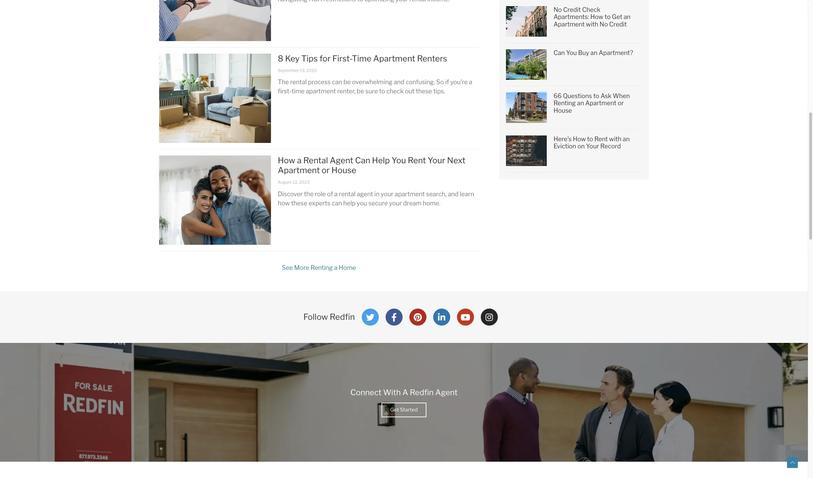 Task type: locate. For each thing, give the bounding box(es) containing it.
how
[[278, 200, 290, 207]]

home
[[339, 265, 356, 272]]

0 vertical spatial your
[[586, 143, 599, 150]]

these down confusing.
[[416, 88, 432, 95]]

a
[[403, 388, 408, 398]]

0 horizontal spatial with
[[586, 21, 598, 28]]

you're
[[450, 79, 468, 86]]

learn
[[460, 191, 474, 198]]

0 vertical spatial no
[[554, 6, 562, 13]]

1 horizontal spatial agent
[[435, 388, 458, 398]]

1 horizontal spatial or
[[618, 100, 624, 107]]

get started link
[[381, 403, 427, 418]]

0 vertical spatial agent
[[330, 156, 353, 166]]

search,
[[426, 191, 447, 198]]

apartment up the overwhelming
[[373, 54, 415, 63]]

0 horizontal spatial rent
[[408, 156, 426, 166]]

13,
[[300, 68, 305, 73]]

your for on
[[586, 143, 599, 150]]

how up on
[[573, 136, 586, 143]]

1 horizontal spatial get
[[612, 13, 622, 20]]

see more renting a home link
[[282, 265, 356, 272]]

your right in
[[381, 191, 394, 198]]

no down check
[[600, 21, 608, 28]]

how inside here's how to rent with an eviction on your record
[[573, 136, 586, 143]]

to
[[605, 13, 611, 20], [379, 88, 385, 95], [593, 92, 599, 99], [587, 136, 593, 143]]

these
[[416, 88, 432, 95], [291, 200, 307, 207]]

agent
[[357, 191, 373, 198]]

renters
[[417, 54, 447, 63]]

how inside the how a rental agent can help you rent your next apartment or house
[[278, 156, 295, 166]]

1 vertical spatial agent
[[435, 388, 458, 398]]

youtube image
[[461, 313, 470, 322]]

rent inside the how a rental agent can help you rent your next apartment or house
[[408, 156, 426, 166]]

apartment inside the how a rental agent can help you rent your next apartment or house
[[278, 166, 320, 175]]

rental up time
[[290, 79, 307, 86]]

1 vertical spatial can
[[355, 156, 370, 166]]

facebook f image
[[390, 313, 398, 322]]

apartment
[[554, 21, 585, 28], [373, 54, 415, 63], [585, 100, 617, 107], [278, 166, 320, 175]]

2 horizontal spatial how
[[591, 13, 603, 20]]

2023 right 22,
[[299, 180, 309, 185]]

role
[[315, 191, 326, 198]]

can inside the how a rental agent can help you rent your next apartment or house
[[355, 156, 370, 166]]

first-
[[332, 54, 352, 63]]

renting
[[554, 100, 576, 107], [311, 265, 333, 272]]

no up the apartments: on the right top
[[554, 6, 562, 13]]

with up record
[[609, 136, 622, 143]]

apartment down process
[[306, 88, 336, 95]]

get
[[612, 13, 622, 20], [390, 407, 399, 413]]

1 horizontal spatial and
[[448, 191, 459, 198]]

apartment down the apartments: on the right top
[[554, 21, 585, 28]]

record
[[600, 143, 621, 150]]

1 vertical spatial renting
[[311, 265, 333, 272]]

september 13, 2023
[[278, 68, 317, 73]]

0 vertical spatial these
[[416, 88, 432, 95]]

rental
[[303, 156, 328, 166]]

more
[[294, 265, 309, 272]]

1 vertical spatial rental
[[339, 191, 356, 198]]

1 vertical spatial these
[[291, 200, 307, 207]]

condo or apartment complex where you should ask questions before signing a lease image
[[506, 92, 547, 123]]

so
[[436, 79, 444, 86]]

renter,
[[337, 88, 356, 95]]

time
[[352, 54, 372, 63]]

0 horizontal spatial you
[[392, 156, 406, 166]]

renting down the 66
[[554, 100, 576, 107]]

0 horizontal spatial redfin
[[330, 313, 355, 322]]

get inside 'no credit check apartments: how to get an apartment with no credit'
[[612, 13, 622, 20]]

pinterest image
[[414, 313, 422, 322]]

apartment
[[306, 88, 336, 95], [395, 191, 425, 198]]

2023 right 13,
[[306, 68, 317, 73]]

0 vertical spatial how
[[591, 13, 603, 20]]

0 horizontal spatial your
[[428, 156, 445, 166]]

redfin
[[330, 313, 355, 322], [410, 388, 434, 398]]

a right you're
[[469, 79, 472, 86]]

get started
[[390, 407, 418, 413]]

and left learn
[[448, 191, 459, 198]]

0 horizontal spatial be
[[344, 79, 351, 86]]

these down discover
[[291, 200, 307, 207]]

8
[[278, 54, 283, 63]]

for
[[320, 54, 331, 63]]

1 vertical spatial get
[[390, 407, 399, 413]]

1 horizontal spatial can
[[554, 49, 565, 56]]

these inside the discover the role of a rental agent in your apartment search, and learn how these experts can help you secure your dream home.
[[291, 200, 307, 207]]

1 vertical spatial no
[[600, 21, 608, 28]]

apartment inside 'no credit check apartments: how to get an apartment with no credit'
[[554, 21, 585, 28]]

can left "buy"
[[554, 49, 565, 56]]

to inside 'no credit check apartments: how to get an apartment with no credit'
[[605, 13, 611, 20]]

0 horizontal spatial how
[[278, 156, 295, 166]]

0 vertical spatial rent
[[594, 136, 608, 143]]

with down check
[[586, 21, 598, 28]]

22,
[[293, 180, 298, 185]]

a
[[469, 79, 472, 86], [297, 156, 302, 166], [334, 191, 338, 198], [334, 265, 337, 272]]

started
[[400, 407, 418, 413]]

a left rental
[[297, 156, 302, 166]]

to inside 66 questions to ask when renting an apartment or house
[[593, 92, 599, 99]]

or down rental
[[322, 166, 330, 175]]

1 vertical spatial or
[[322, 166, 330, 175]]

1 vertical spatial house
[[332, 166, 356, 175]]

0 vertical spatial be
[[344, 79, 351, 86]]

rent
[[594, 136, 608, 143], [408, 156, 426, 166]]

0 vertical spatial redfin
[[330, 313, 355, 322]]

house up of
[[332, 166, 356, 175]]

and
[[394, 79, 404, 86], [448, 191, 459, 198]]

0 horizontal spatial renting
[[311, 265, 333, 272]]

how up august
[[278, 156, 295, 166]]

1 horizontal spatial renting
[[554, 100, 576, 107]]

in
[[374, 191, 380, 198]]

credit up apartment?
[[609, 21, 627, 28]]

0 horizontal spatial house
[[332, 166, 356, 175]]

september
[[278, 68, 299, 73]]

0 vertical spatial get
[[612, 13, 622, 20]]

1 vertical spatial you
[[392, 156, 406, 166]]

2 vertical spatial how
[[278, 156, 295, 166]]

0 vertical spatial 2023
[[306, 68, 317, 73]]

how
[[591, 13, 603, 20], [573, 136, 586, 143], [278, 156, 295, 166]]

0 vertical spatial or
[[618, 100, 624, 107]]

credit up the apartments: on the right top
[[563, 6, 581, 13]]

how down check
[[591, 13, 603, 20]]

tips
[[301, 54, 318, 63]]

your inside the how a rental agent can help you rent your next apartment or house
[[428, 156, 445, 166]]

your right on
[[586, 143, 599, 150]]

your left next
[[428, 156, 445, 166]]

66 questions to ask when renting an apartment or house
[[554, 92, 630, 114]]

rental
[[290, 79, 307, 86], [339, 191, 356, 198]]

or down "when"
[[618, 100, 624, 107]]

0 horizontal spatial can
[[355, 156, 370, 166]]

out
[[405, 88, 415, 95]]

buy
[[578, 49, 589, 56]]

1 vertical spatial rent
[[408, 156, 426, 166]]

house down the 66
[[554, 107, 572, 114]]

be up renter,
[[344, 79, 351, 86]]

see
[[282, 265, 293, 272]]

when
[[613, 92, 630, 99]]

can up renter,
[[332, 79, 342, 86]]

redfin right a
[[410, 388, 434, 398]]

no
[[554, 6, 562, 13], [600, 21, 608, 28]]

1 horizontal spatial credit
[[609, 21, 627, 28]]

discover the role of a rental agent in your apartment search, and learn how these experts can help you secure your dream home.
[[278, 191, 474, 207]]

check
[[387, 88, 404, 95]]

1 horizontal spatial your
[[586, 143, 599, 150]]

be left sure at the left of page
[[357, 88, 364, 95]]

2023
[[306, 68, 317, 73], [299, 180, 309, 185]]

0 vertical spatial can
[[332, 79, 342, 86]]

rental up help
[[339, 191, 356, 198]]

with
[[586, 21, 598, 28], [609, 136, 622, 143]]

here's how to rent with an eviction on your record
[[554, 136, 630, 150]]

1 horizontal spatial with
[[609, 136, 622, 143]]

0 vertical spatial rental
[[290, 79, 307, 86]]

and up check
[[394, 79, 404, 86]]

apartment down ask
[[585, 100, 617, 107]]

the rental process can be overwhelming and confusing. so if you're a first-time apartment renter, be sure to check out these tips.
[[278, 79, 472, 95]]

connect
[[350, 388, 382, 398]]

your inside here's how to rent with an eviction on your record
[[586, 143, 599, 150]]

0 vertical spatial renting
[[554, 100, 576, 107]]

apartment up dream
[[395, 191, 425, 198]]

0 horizontal spatial agent
[[330, 156, 353, 166]]

august 22, 2023
[[278, 180, 309, 185]]

be
[[344, 79, 351, 86], [357, 88, 364, 95]]

1 vertical spatial redfin
[[410, 388, 434, 398]]

connect with a redfin agent
[[350, 388, 458, 398]]

can
[[554, 49, 565, 56], [355, 156, 370, 166]]

2023 for tips
[[306, 68, 317, 73]]

0 horizontal spatial these
[[291, 200, 307, 207]]

0 horizontal spatial and
[[394, 79, 404, 86]]

or
[[618, 100, 624, 107], [322, 166, 330, 175]]

0 vertical spatial can
[[554, 49, 565, 56]]

house
[[554, 107, 572, 114], [332, 166, 356, 175]]

1 horizontal spatial redfin
[[410, 388, 434, 398]]

8 key tips for first-time apartment renters
[[278, 54, 447, 63]]

a inside the rental process can be overwhelming and confusing. so if you're a first-time apartment renter, be sure to check out these tips.
[[469, 79, 472, 86]]

see more renting a home
[[282, 265, 356, 272]]

your
[[381, 191, 394, 198], [389, 200, 402, 207]]

0 horizontal spatial get
[[390, 407, 399, 413]]

redfin right follow
[[330, 313, 355, 322]]

1 horizontal spatial you
[[566, 49, 577, 56]]

can
[[332, 79, 342, 86], [332, 200, 342, 207]]

an inside here's how to rent with an eviction on your record
[[623, 136, 630, 143]]

1 horizontal spatial how
[[573, 136, 586, 143]]

1 vertical spatial apartment
[[395, 191, 425, 198]]

1 vertical spatial be
[[357, 88, 364, 95]]

first-
[[278, 88, 292, 95]]

moving day apartment _ getty image
[[147, 53, 283, 143]]

apartment?
[[599, 49, 633, 56]]

get inside get started link
[[390, 407, 399, 413]]

1 horizontal spatial these
[[416, 88, 432, 95]]

you left "buy"
[[566, 49, 577, 56]]

an
[[624, 13, 631, 20], [591, 49, 598, 56], [577, 100, 584, 107], [623, 136, 630, 143]]

0 vertical spatial with
[[586, 21, 598, 28]]

if
[[445, 79, 449, 86]]

1 horizontal spatial rental
[[339, 191, 356, 198]]

1 vertical spatial your
[[428, 156, 445, 166]]

1 horizontal spatial no
[[600, 21, 608, 28]]

1 horizontal spatial house
[[554, 107, 572, 114]]

0 vertical spatial apartment
[[306, 88, 336, 95]]

1 vertical spatial can
[[332, 200, 342, 207]]

can down of
[[332, 200, 342, 207]]

1 horizontal spatial rent
[[594, 136, 608, 143]]

street view of city apartments image
[[506, 6, 547, 37]]

1 vertical spatial and
[[448, 191, 459, 198]]

1 vertical spatial how
[[573, 136, 586, 143]]

apartment up 22,
[[278, 166, 320, 175]]

apartment inside the rental process can be overwhelming and confusing. so if you're a first-time apartment renter, be sure to check out these tips.
[[306, 88, 336, 95]]

overwhelming
[[352, 79, 393, 86]]

1 vertical spatial 2023
[[299, 180, 309, 185]]

of
[[327, 191, 333, 198]]

0 horizontal spatial rental
[[290, 79, 307, 86]]

you right help in the left top of the page
[[392, 156, 406, 166]]

0 horizontal spatial or
[[322, 166, 330, 175]]

to inside the rental process can be overwhelming and confusing. so if you're a first-time apartment renter, be sure to check out these tips.
[[379, 88, 385, 95]]

0 vertical spatial house
[[554, 107, 572, 114]]

0 vertical spatial credit
[[563, 6, 581, 13]]

credit
[[563, 6, 581, 13], [609, 21, 627, 28]]

your left dream
[[389, 200, 402, 207]]

renting right more
[[311, 265, 333, 272]]

a right of
[[334, 191, 338, 198]]

can left help in the left top of the page
[[355, 156, 370, 166]]

0 vertical spatial and
[[394, 79, 404, 86]]

1 horizontal spatial apartment
[[395, 191, 425, 198]]

2023 for rental
[[299, 180, 309, 185]]

you
[[566, 49, 577, 56], [392, 156, 406, 166]]

1 vertical spatial with
[[609, 136, 622, 143]]

apartment community building in the evening image
[[506, 136, 547, 166]]

follow redfin
[[303, 313, 355, 322]]

0 horizontal spatial apartment
[[306, 88, 336, 95]]



Task type: vqa. For each thing, say whether or not it's contained in the screenshot.
RS-
no



Task type: describe. For each thing, give the bounding box(es) containing it.
process
[[308, 79, 331, 86]]

next
[[447, 156, 466, 166]]

1 vertical spatial credit
[[609, 21, 627, 28]]

apartment inside 66 questions to ask when renting an apartment or house
[[585, 100, 617, 107]]

how a rental agent can help you rent your next apartment or house
[[278, 156, 466, 175]]

a left home on the left bottom of the page
[[334, 265, 337, 272]]

apartment inside the discover the role of a rental agent in your apartment search, and learn how these experts can help you secure your dream home.
[[395, 191, 425, 198]]

a inside the how a rental agent can help you rent your next apartment or house
[[297, 156, 302, 166]]

no credit check apartments: how to get an apartment with no credit
[[554, 6, 631, 28]]

1 horizontal spatial be
[[357, 88, 364, 95]]

instagram image
[[485, 313, 494, 322]]

your for rent
[[428, 156, 445, 166]]

time
[[292, 88, 305, 95]]

confusing.
[[406, 79, 435, 86]]

questions
[[563, 92, 592, 99]]

to inside here's how to rent with an eviction on your record
[[587, 136, 593, 143]]

key
[[285, 54, 300, 63]]

and inside the discover the role of a rental agent in your apartment search, and learn how these experts can help you secure your dream home.
[[448, 191, 459, 198]]

house inside the how a rental agent can help you rent your next apartment or house
[[332, 166, 356, 175]]

help
[[372, 156, 390, 166]]

can inside the rental process can be overwhelming and confusing. so if you're a first-time apartment renter, be sure to check out these tips.
[[332, 79, 342, 86]]

twitter image
[[366, 313, 375, 322]]

follow
[[303, 313, 328, 322]]

rental inside the rental process can be overwhelming and confusing. so if you're a first-time apartment renter, be sure to check out these tips.
[[290, 79, 307, 86]]

with
[[383, 388, 401, 398]]

0 vertical spatial your
[[381, 191, 394, 198]]

8 key tips for first-time apartment renters link
[[278, 54, 447, 63]]

secure
[[369, 200, 388, 207]]

on
[[578, 143, 585, 150]]

help
[[343, 200, 356, 207]]

you
[[357, 200, 367, 207]]

can inside the discover the role of a rental agent in your apartment search, and learn how these experts can help you secure your dream home.
[[332, 200, 342, 207]]

renting inside 66 questions to ask when renting an apartment or house
[[554, 100, 576, 107]]

how a rental agent can help you rent your next apartment or house link
[[278, 156, 466, 175]]

rent inside here's how to rent with an eviction on your record
[[594, 136, 608, 143]]

eviction
[[554, 143, 576, 150]]

a inside the discover the role of a rental agent in your apartment search, and learn how these experts can help you secure your dream home.
[[334, 191, 338, 198]]

an inside 66 questions to ask when renting an apartment or house
[[577, 100, 584, 107]]

66
[[554, 92, 562, 99]]

agent inside the how a rental agent can help you rent your next apartment or house
[[330, 156, 353, 166]]

with inside here's how to rent with an eviction on your record
[[609, 136, 622, 143]]

here's
[[554, 136, 572, 143]]

house inside 66 questions to ask when renting an apartment or house
[[554, 107, 572, 114]]

dream
[[403, 200, 422, 207]]

the
[[278, 79, 289, 86]]

experts
[[309, 200, 330, 207]]

couple holding up keys to house after completing all the steps to buying a home image
[[147, 155, 283, 246]]

home.
[[423, 200, 441, 207]]

linkedin in image
[[437, 313, 446, 322]]

0 horizontal spatial no
[[554, 6, 562, 13]]

1 vertical spatial your
[[389, 200, 402, 207]]

or inside 66 questions to ask when renting an apartment or house
[[618, 100, 624, 107]]

discover
[[278, 191, 303, 198]]

or inside the how a rental agent can help you rent your next apartment or house
[[322, 166, 330, 175]]

can you buy an apartment?
[[554, 49, 633, 56]]

sure
[[365, 88, 378, 95]]

with inside 'no credit check apartments: how to get an apartment with no credit'
[[586, 21, 598, 28]]

how inside 'no credit check apartments: how to get an apartment with no credit'
[[591, 13, 603, 20]]

you inside the how a rental agent can help you rent your next apartment or house
[[392, 156, 406, 166]]

august
[[278, 180, 292, 185]]

the
[[304, 191, 314, 198]]

rental inside the discover the role of a rental agent in your apartment search, and learn how these experts can help you secure your dream home.
[[339, 191, 356, 198]]

and inside the rental process can be overwhelming and confusing. so if you're a first-time apartment renter, be sure to check out these tips.
[[394, 79, 404, 86]]

0 horizontal spatial credit
[[563, 6, 581, 13]]

tips.
[[433, 88, 445, 95]]

an inside 'no credit check apartments: how to get an apartment with no credit'
[[624, 13, 631, 20]]

ask
[[601, 92, 612, 99]]

apartment complex with a pool image
[[506, 49, 547, 80]]

these inside the rental process can be overwhelming and confusing. so if you're a first-time apartment renter, be sure to check out these tips.
[[416, 88, 432, 95]]

check
[[582, 6, 600, 13]]

apartments:
[[554, 13, 589, 20]]

0 vertical spatial you
[[566, 49, 577, 56]]



